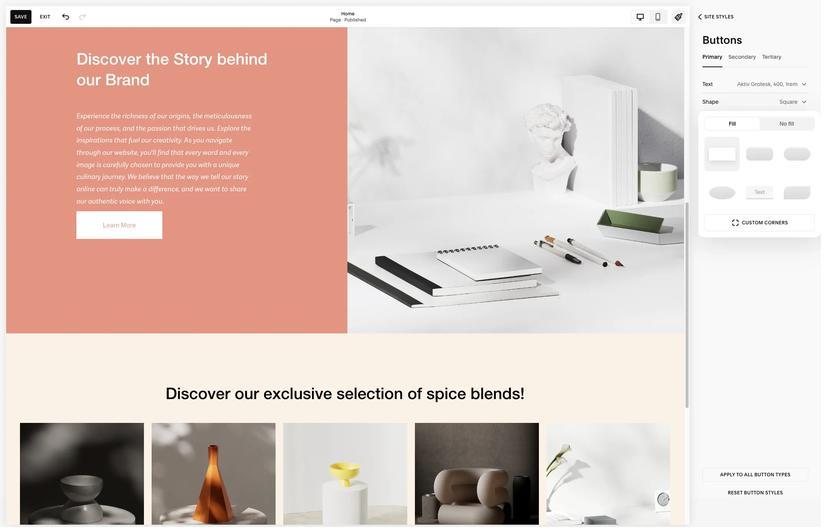 Task type: locate. For each thing, give the bounding box(es) containing it.
button
[[745, 490, 765, 496]]

2 vertical spatial tab list
[[706, 118, 815, 130]]

ends
[[326, 513, 339, 520]]

your
[[458, 513, 469, 520]]

styles right button
[[766, 490, 784, 496]]

now
[[391, 513, 402, 520]]

styles right the site
[[717, 14, 734, 20]]

1 vertical spatial styles
[[766, 490, 784, 496]]

site
[[705, 14, 715, 20]]

out
[[443, 513, 451, 520]]

custom corners
[[743, 220, 789, 226]]

trial
[[316, 513, 325, 520]]

to
[[403, 513, 408, 520]]

None range field
[[721, 159, 786, 176], [721, 177, 786, 194], [721, 159, 786, 176], [721, 177, 786, 194]]

aktiv grotesk, 400, 1rem
[[738, 81, 798, 88]]

None text field
[[790, 181, 809, 189]]

secondary button
[[729, 46, 757, 67]]

days.
[[353, 513, 366, 520]]

400,
[[774, 81, 785, 88]]

outline element
[[703, 111, 809, 147]]

rounded rectangle image
[[747, 148, 774, 161]]

0 vertical spatial tab list
[[632, 11, 667, 23]]

1 vertical spatial tab list
[[703, 46, 809, 67]]

styles
[[717, 14, 734, 20], [766, 490, 784, 496]]

tertiary button
[[763, 46, 782, 67]]

tab list containing fill
[[706, 118, 815, 130]]

your
[[303, 513, 314, 520]]

upgrade
[[367, 513, 390, 520]]

site.
[[471, 513, 481, 520]]

tab list
[[632, 11, 667, 23], [703, 46, 809, 67], [706, 118, 815, 130]]

shape
[[703, 98, 719, 105]]

most
[[428, 513, 441, 520]]

text
[[703, 81, 713, 88]]

get
[[409, 513, 418, 520]]

0 horizontal spatial styles
[[717, 14, 734, 20]]

exit button
[[36, 10, 55, 24]]

custom corners button
[[705, 214, 816, 231]]

site styles
[[705, 14, 734, 20]]

14
[[346, 513, 351, 520]]

home page · published
[[330, 11, 366, 22]]

no fill
[[780, 120, 795, 127]]

the
[[419, 513, 427, 520]]

fill button
[[706, 118, 760, 130]]

0 vertical spatial styles
[[717, 14, 734, 20]]

reset button styles
[[729, 490, 784, 496]]

petal image
[[785, 186, 811, 199]]

square
[[780, 98, 798, 105]]

[object Object] text field
[[796, 116, 807, 124]]

tertiary
[[763, 53, 782, 60]]



Task type: describe. For each thing, give the bounding box(es) containing it.
published
[[345, 17, 366, 22]]

reset button styles button
[[703, 486, 809, 500]]

secondary
[[729, 53, 757, 60]]

1 horizontal spatial styles
[[766, 490, 784, 496]]

home
[[342, 11, 355, 16]]

site styles button
[[690, 8, 743, 25]]

primary button
[[703, 46, 723, 67]]

underline image
[[747, 186, 774, 199]]

page
[[330, 17, 341, 22]]

custom
[[743, 220, 764, 226]]

primary
[[703, 53, 723, 60]]

in
[[340, 513, 345, 520]]

fill
[[789, 120, 795, 127]]

corners
[[765, 220, 789, 226]]

reset
[[729, 490, 743, 496]]

no fill button
[[760, 118, 815, 130]]

pill image
[[785, 148, 811, 161]]

1rem
[[786, 81, 798, 88]]

oval image
[[709, 186, 736, 199]]

no
[[780, 120, 788, 127]]

of
[[452, 513, 457, 520]]

your trial ends in 14 days. upgrade now to get the most out of your site.
[[303, 513, 481, 520]]

·
[[342, 17, 344, 22]]

outline
[[703, 117, 722, 124]]

tab list containing primary
[[703, 46, 809, 67]]

fill
[[729, 120, 737, 127]]

aktiv
[[738, 81, 750, 88]]

exit
[[40, 14, 50, 19]]

buttons
[[703, 33, 743, 46]]

square image
[[709, 148, 736, 161]]

save
[[15, 14, 27, 19]]

grotesk,
[[752, 81, 773, 88]]

[object Object] range field
[[703, 130, 809, 147]]

save button
[[10, 10, 31, 24]]



Task type: vqa. For each thing, say whether or not it's contained in the screenshot.
'Asap' image
no



